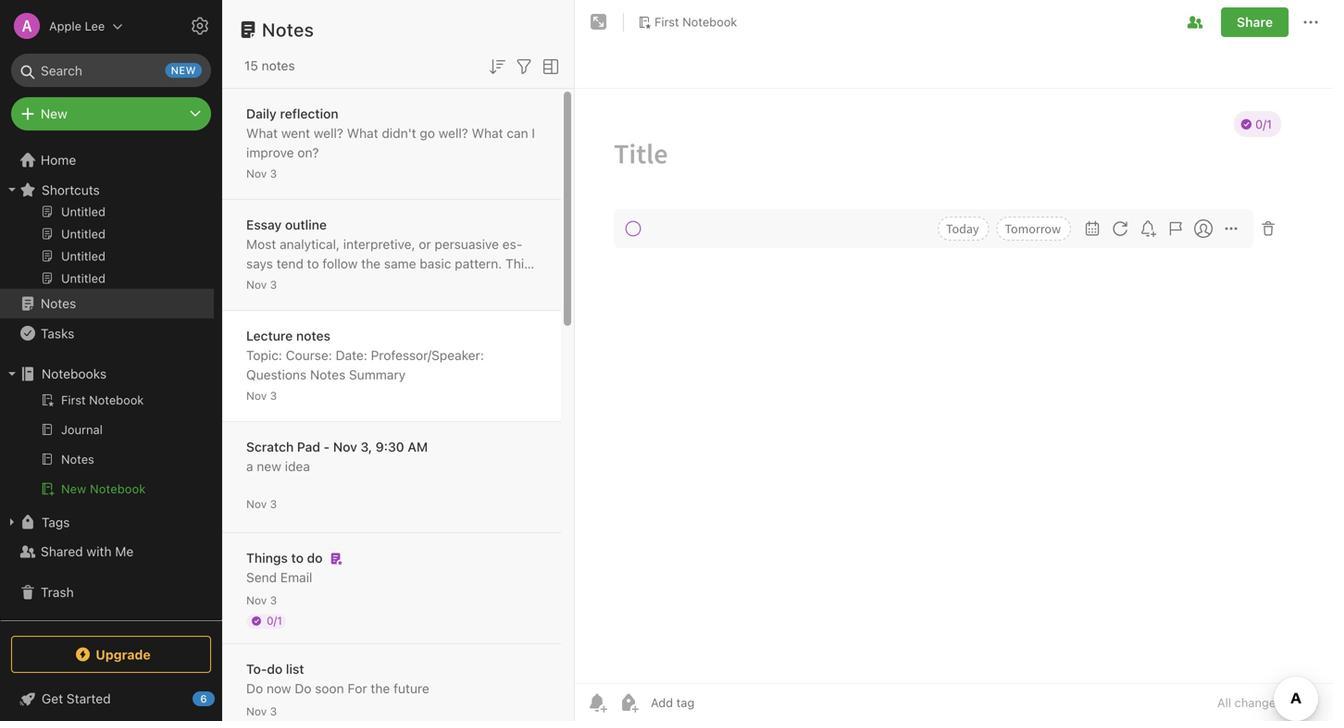 Task type: locate. For each thing, give the bounding box(es) containing it.
new right a
[[257, 459, 282, 474]]

5 nov 3 from the top
[[246, 594, 277, 607]]

nov inside to-do list do now do soon for the future nov 3
[[246, 705, 267, 718]]

the inside most analytical, interpretive, or persuasive es says tend to follow the same basic pattern. this structure should help you formulate effective outlines for most ...
[[361, 256, 381, 271]]

do up now
[[267, 662, 283, 677]]

new
[[41, 106, 67, 121], [61, 482, 86, 496]]

analytical,
[[280, 237, 340, 252]]

15 notes
[[245, 58, 295, 73]]

notes for 15 notes
[[262, 58, 295, 73]]

to inside most analytical, interpretive, or persuasive es says tend to follow the same basic pattern. this structure should help you formulate effective outlines for most ...
[[307, 256, 319, 271]]

2 horizontal spatial what
[[472, 126, 503, 141]]

1 vertical spatial new
[[257, 459, 282, 474]]

1 nov 3 from the top
[[246, 167, 277, 180]]

0 horizontal spatial do
[[267, 662, 283, 677]]

to-do list do now do soon for the future nov 3
[[246, 662, 430, 718]]

am
[[408, 440, 428, 455]]

3 what from the left
[[472, 126, 503, 141]]

Help and Learning task checklist field
[[0, 685, 222, 714]]

add tag image
[[618, 692, 640, 714]]

1 horizontal spatial new
[[257, 459, 282, 474]]

1 vertical spatial notebook
[[90, 482, 146, 496]]

2 what from the left
[[347, 126, 379, 141]]

3 up "outlines"
[[270, 278, 277, 291]]

shared
[[41, 544, 83, 560]]

notebook inside button
[[90, 482, 146, 496]]

nov down improve
[[246, 167, 267, 180]]

nov right "-"
[[333, 440, 357, 455]]

what down the daily
[[246, 126, 278, 141]]

can
[[507, 126, 529, 141]]

do down to-
[[246, 681, 263, 697]]

1 vertical spatial notes
[[296, 328, 331, 344]]

4 3 from the top
[[270, 498, 277, 511]]

nov
[[246, 167, 267, 180], [246, 278, 267, 291], [246, 390, 267, 402], [333, 440, 357, 455], [246, 498, 267, 511], [246, 594, 267, 607], [246, 705, 267, 718]]

scratch
[[246, 440, 294, 455]]

scratch pad - nov 3, 9:30 am a new idea
[[246, 440, 428, 474]]

shortcuts button
[[0, 175, 214, 205]]

3 inside to-do list do now do soon for the future nov 3
[[270, 705, 277, 718]]

home link
[[0, 145, 222, 175]]

3 down improve
[[270, 167, 277, 180]]

new for new
[[41, 106, 67, 121]]

outline
[[285, 217, 327, 233]]

structure
[[246, 276, 301, 291]]

shared with me link
[[0, 537, 214, 567]]

3 3 from the top
[[270, 390, 277, 402]]

tasks
[[41, 326, 74, 341]]

3 for most analytical, interpretive, or persuasive es says tend to follow the same basic pattern. this structure should help you formulate effective outlines for most ...
[[270, 278, 277, 291]]

new inside search field
[[171, 64, 196, 76]]

1 what from the left
[[246, 126, 278, 141]]

notebook
[[683, 15, 738, 29], [90, 482, 146, 496]]

new button
[[11, 97, 211, 131]]

or
[[419, 237, 431, 252]]

1 vertical spatial the
[[371, 681, 390, 697]]

nov 3 down send
[[246, 594, 277, 607]]

1 horizontal spatial notes
[[296, 328, 331, 344]]

new
[[171, 64, 196, 76], [257, 459, 282, 474]]

3 for topic: course: date: professor/speaker: questions notes summary
[[270, 390, 277, 402]]

nov down send
[[246, 594, 267, 607]]

most
[[246, 237, 276, 252]]

nov 3 down a
[[246, 498, 277, 511]]

first
[[655, 15, 680, 29]]

notes for lecture notes
[[296, 328, 331, 344]]

nov 3 down improve
[[246, 167, 277, 180]]

tree
[[0, 19, 222, 620]]

now
[[267, 681, 291, 697]]

0 horizontal spatial new
[[171, 64, 196, 76]]

nov 3 up "outlines"
[[246, 278, 277, 291]]

expand tags image
[[5, 515, 19, 530]]

essay
[[246, 217, 282, 233]]

do down list at the bottom of the page
[[295, 681, 312, 697]]

0 horizontal spatial notes
[[262, 58, 295, 73]]

3 nov 3 from the top
[[246, 390, 277, 402]]

notebooks link
[[0, 359, 214, 389]]

most analytical, interpretive, or persuasive es says tend to follow the same basic pattern. this structure should help you formulate effective outlines for most ...
[[246, 237, 531, 310]]

1 vertical spatial new
[[61, 482, 86, 496]]

2 3 from the top
[[270, 278, 277, 291]]

notebook inside button
[[683, 15, 738, 29]]

0 vertical spatial notebook
[[683, 15, 738, 29]]

1 3 from the top
[[270, 167, 277, 180]]

share
[[1238, 14, 1274, 30]]

me
[[115, 544, 134, 560]]

notebook up tags button
[[90, 482, 146, 496]]

0 horizontal spatial do
[[246, 681, 263, 697]]

to-
[[246, 662, 267, 677]]

View options field
[[535, 54, 562, 78]]

course:
[[286, 348, 332, 363]]

nov 3 down questions
[[246, 390, 277, 402]]

recent notes
[[21, 162, 97, 176]]

new inside popup button
[[41, 106, 67, 121]]

3 down now
[[270, 705, 277, 718]]

nov 3
[[246, 167, 277, 180], [246, 278, 277, 291], [246, 390, 277, 402], [246, 498, 277, 511], [246, 594, 277, 607]]

the down interpretive,
[[361, 256, 381, 271]]

upgrade
[[96, 647, 151, 663]]

outlines
[[246, 295, 293, 310]]

1 horizontal spatial do
[[307, 551, 323, 566]]

to up email
[[291, 551, 304, 566]]

0 horizontal spatial what
[[246, 126, 278, 141]]

what
[[246, 126, 278, 141], [347, 126, 379, 141], [472, 126, 503, 141]]

2 nov 3 from the top
[[246, 278, 277, 291]]

1 horizontal spatial notebook
[[683, 15, 738, 29]]

follow
[[323, 256, 358, 271]]

the
[[361, 256, 381, 271], [371, 681, 390, 697]]

to down analytical,
[[307, 256, 319, 271]]

new up tags
[[61, 482, 86, 496]]

date:
[[336, 348, 368, 363]]

shared with me
[[41, 544, 134, 560]]

nov down questions
[[246, 390, 267, 402]]

trash link
[[0, 578, 214, 608]]

nov 3 for well?
[[246, 167, 277, 180]]

daily
[[246, 106, 277, 121]]

3 up 0/1 at the bottom left of page
[[270, 594, 277, 607]]

0 vertical spatial the
[[361, 256, 381, 271]]

nov down now
[[246, 705, 267, 718]]

do
[[307, 551, 323, 566], [267, 662, 283, 677]]

notes right 15
[[262, 58, 295, 73]]

notes down course:
[[310, 367, 346, 383]]

6 3 from the top
[[270, 705, 277, 718]]

0 vertical spatial notes
[[262, 58, 295, 73]]

upgrade button
[[11, 636, 211, 673]]

new inside button
[[61, 482, 86, 496]]

pattern.
[[455, 256, 502, 271]]

0 vertical spatial to
[[307, 256, 319, 271]]

1 horizontal spatial do
[[295, 681, 312, 697]]

do
[[246, 681, 263, 697], [295, 681, 312, 697]]

new search field
[[24, 54, 202, 87]]

notebook for first notebook
[[683, 15, 738, 29]]

4 nov 3 from the top
[[246, 498, 277, 511]]

0 horizontal spatial well?
[[314, 126, 344, 141]]

3
[[270, 167, 277, 180], [270, 278, 277, 291], [270, 390, 277, 402], [270, 498, 277, 511], [270, 594, 277, 607], [270, 705, 277, 718]]

notes up shortcuts
[[64, 162, 97, 176]]

notes
[[262, 19, 314, 40], [64, 162, 97, 176], [41, 296, 76, 311], [310, 367, 346, 383]]

improve
[[246, 145, 294, 160]]

expand notebooks image
[[5, 367, 19, 382]]

apple lee
[[49, 19, 105, 33]]

1 horizontal spatial to
[[307, 256, 319, 271]]

2 well? from the left
[[439, 126, 468, 141]]

notebook right the first
[[683, 15, 738, 29]]

Sort options field
[[486, 54, 509, 78]]

questions
[[246, 367, 307, 383]]

what left the didn't at left
[[347, 126, 379, 141]]

0 vertical spatial new
[[171, 64, 196, 76]]

get started
[[42, 692, 111, 707]]

nov 3 for summary
[[246, 390, 277, 402]]

0 vertical spatial new
[[41, 106, 67, 121]]

to
[[307, 256, 319, 271], [291, 551, 304, 566]]

first notebook button
[[632, 9, 744, 35]]

the right for
[[371, 681, 390, 697]]

1 vertical spatial do
[[267, 662, 283, 677]]

3 down questions
[[270, 390, 277, 402]]

well? right go
[[439, 126, 468, 141]]

on?
[[298, 145, 319, 160]]

note list element
[[222, 0, 575, 722]]

new up home
[[41, 106, 67, 121]]

lecture notes
[[246, 328, 331, 344]]

0 horizontal spatial notebook
[[90, 482, 146, 496]]

new down settings 'icon' at the left of page
[[171, 64, 196, 76]]

what left can
[[472, 126, 503, 141]]

notes up course:
[[296, 328, 331, 344]]

recent notes group
[[0, 48, 214, 296]]

1 well? from the left
[[314, 126, 344, 141]]

do up email
[[307, 551, 323, 566]]

well? down reflection
[[314, 126, 344, 141]]

should
[[304, 276, 344, 291]]

3 up things
[[270, 498, 277, 511]]

1 vertical spatial to
[[291, 551, 304, 566]]

1 horizontal spatial well?
[[439, 126, 468, 141]]

click to collapse image
[[215, 687, 229, 710]]

1 horizontal spatial what
[[347, 126, 379, 141]]

9:30
[[376, 440, 405, 455]]



Task type: vqa. For each thing, say whether or not it's contained in the screenshot.
saved
yes



Task type: describe. For each thing, give the bounding box(es) containing it.
lecture
[[246, 328, 293, 344]]

Search text field
[[24, 54, 198, 87]]

for
[[348, 681, 367, 697]]

a
[[246, 459, 253, 474]]

3 for what went well? what didn't go well? what can i improve on?
[[270, 167, 277, 180]]

3 for a new idea
[[270, 498, 277, 511]]

professor/speaker:
[[371, 348, 484, 363]]

Account field
[[0, 7, 123, 44]]

essay outline
[[246, 217, 327, 233]]

notebook for new notebook
[[90, 482, 146, 496]]

nov inside scratch pad - nov 3, 9:30 am a new idea
[[333, 440, 357, 455]]

5 3 from the top
[[270, 594, 277, 607]]

settings image
[[189, 15, 211, 37]]

3,
[[361, 440, 372, 455]]

summary
[[349, 367, 406, 383]]

first notebook
[[655, 15, 738, 29]]

didn't
[[382, 126, 416, 141]]

tags button
[[0, 508, 214, 537]]

tend
[[277, 256, 304, 271]]

reflection
[[280, 106, 339, 121]]

changes
[[1235, 696, 1283, 710]]

send
[[246, 570, 277, 585]]

Add tag field
[[649, 695, 788, 711]]

new notebook button
[[0, 478, 214, 500]]

went
[[281, 126, 310, 141]]

says
[[246, 237, 523, 271]]

nov 3 for says
[[246, 278, 277, 291]]

tree containing home
[[0, 19, 222, 620]]

notes up 15 notes at the left top of page
[[262, 19, 314, 40]]

the inside to-do list do now do soon for the future nov 3
[[371, 681, 390, 697]]

6
[[200, 693, 207, 705]]

what went well? what didn't go well? what can i improve on?
[[246, 126, 535, 160]]

basic
[[420, 256, 452, 271]]

home
[[41, 152, 76, 168]]

...
[[350, 295, 362, 310]]

shortcuts
[[42, 182, 100, 198]]

topic:
[[246, 348, 282, 363]]

notebooks
[[42, 366, 107, 382]]

15
[[245, 58, 258, 73]]

pad
[[297, 440, 320, 455]]

lee
[[85, 19, 105, 33]]

idea
[[285, 459, 310, 474]]

notes inside topic: course: date: professor/speaker: questions notes summary
[[310, 367, 346, 383]]

new inside scratch pad - nov 3, 9:30 am a new idea
[[257, 459, 282, 474]]

this
[[506, 256, 531, 271]]

0/1
[[267, 615, 282, 628]]

new notebook group
[[0, 389, 214, 508]]

tasks button
[[0, 319, 214, 348]]

formulate
[[402, 276, 459, 291]]

i
[[532, 126, 535, 141]]

add a reminder image
[[586, 692, 609, 714]]

more actions image
[[1301, 11, 1323, 33]]

most
[[317, 295, 347, 310]]

share button
[[1222, 7, 1289, 37]]

trash
[[41, 585, 74, 600]]

future
[[394, 681, 430, 697]]

go
[[420, 126, 435, 141]]

topic: course: date: professor/speaker: questions notes summary
[[246, 348, 484, 383]]

get
[[42, 692, 63, 707]]

0 horizontal spatial to
[[291, 551, 304, 566]]

nov up "outlines"
[[246, 278, 267, 291]]

interpretive,
[[343, 237, 416, 252]]

notes link
[[0, 289, 214, 319]]

effective
[[463, 276, 515, 291]]

expand note image
[[588, 11, 610, 33]]

note window element
[[575, 0, 1334, 722]]

Add filters field
[[513, 54, 535, 78]]

notes up tasks
[[41, 296, 76, 311]]

Note Editor text field
[[575, 89, 1334, 684]]

add filters image
[[513, 55, 535, 78]]

0 vertical spatial do
[[307, 551, 323, 566]]

notes inside group
[[64, 162, 97, 176]]

started
[[67, 692, 111, 707]]

all changes saved
[[1218, 696, 1319, 710]]

-
[[324, 440, 330, 455]]

for
[[297, 295, 314, 310]]

with
[[87, 544, 112, 560]]

things to do
[[246, 551, 323, 566]]

nov down a
[[246, 498, 267, 511]]

More actions field
[[1301, 7, 1323, 37]]

new for new notebook
[[61, 482, 86, 496]]

you
[[377, 276, 399, 291]]

tags
[[42, 515, 70, 530]]

do inside to-do list do now do soon for the future nov 3
[[267, 662, 283, 677]]

recent
[[21, 162, 60, 176]]

new notebook
[[61, 482, 146, 496]]

saved
[[1286, 696, 1319, 710]]

list
[[286, 662, 304, 677]]

es
[[503, 237, 523, 252]]

same
[[384, 256, 416, 271]]

2 do from the left
[[295, 681, 312, 697]]

email
[[281, 570, 313, 585]]

all
[[1218, 696, 1232, 710]]

daily reflection
[[246, 106, 339, 121]]

send email
[[246, 570, 313, 585]]

persuasive
[[435, 237, 499, 252]]

1 do from the left
[[246, 681, 263, 697]]



